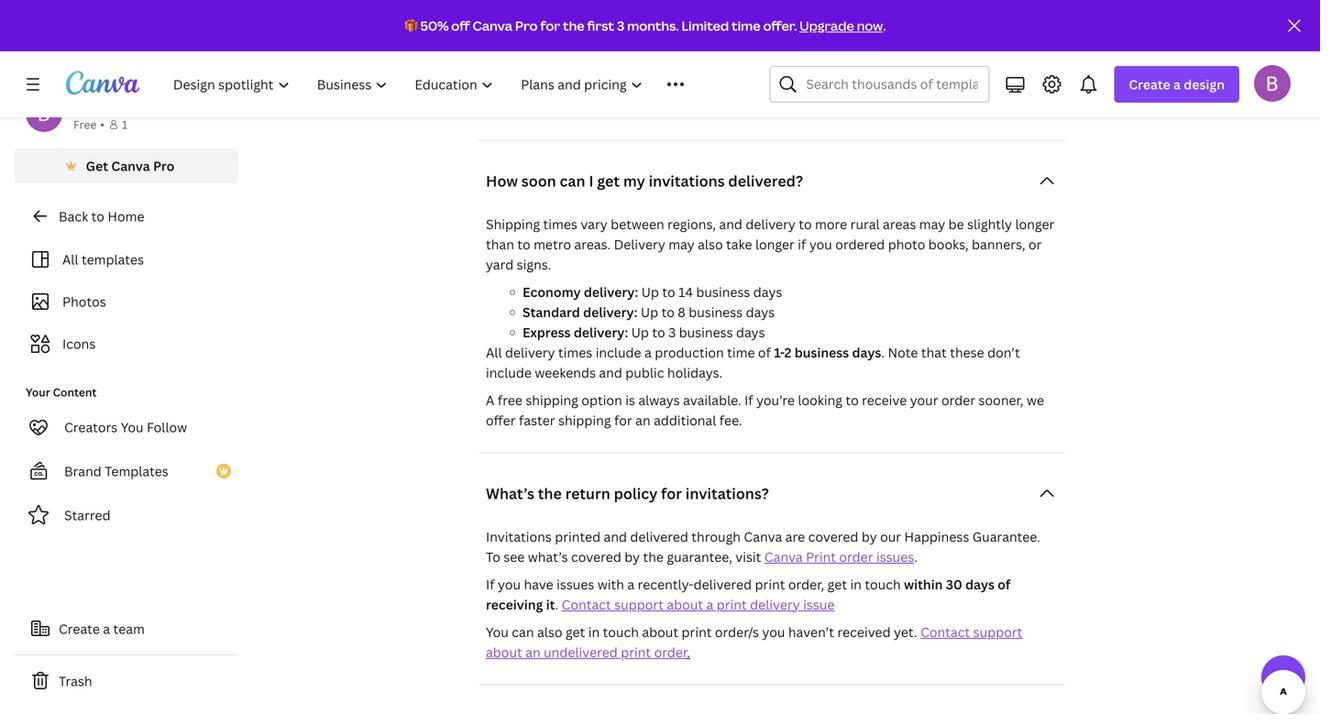 Task type: locate. For each thing, give the bounding box(es) containing it.
3 right first
[[617, 17, 625, 34]]

invitations inside invitations printed and delivered through canva are covered by our happiness guarantee. to see what's covered by the guarantee, visit
[[486, 528, 552, 545]]

receive
[[862, 391, 907, 409]]

months.
[[627, 17, 679, 34]]

0 vertical spatial delivery
[[746, 215, 796, 233]]

by
[[862, 528, 877, 545], [625, 548, 640, 565]]

happiness
[[904, 528, 969, 545]]

delivery:
[[584, 283, 638, 301], [583, 303, 638, 321], [574, 323, 628, 341]]

0 horizontal spatial support
[[614, 596, 664, 613]]

for down is at the left bottom of the page
[[614, 411, 632, 429]]

0 horizontal spatial all
[[62, 251, 78, 268]]

1 vertical spatial invitations
[[649, 171, 725, 191]]

of left 1-
[[758, 344, 771, 361]]

brand templates
[[64, 462, 168, 480]]

depending
[[870, 51, 936, 69]]

shipping
[[526, 391, 578, 409], [558, 411, 611, 429]]

about down the receiving
[[486, 643, 522, 661]]

and down offer.
[[772, 51, 795, 69]]

longer up banners,
[[1015, 215, 1055, 233]]

create inside button
[[59, 620, 100, 638]]

0 horizontal spatial contact
[[562, 596, 611, 613]]

print invitations from the menu bar above the editor, or the
[[526, 4, 896, 21]]

touch left within
[[865, 576, 901, 593]]

1 vertical spatial delivery:
[[583, 303, 638, 321]]

to
[[486, 548, 500, 565]]

upgrade
[[800, 17, 854, 34]]

1 horizontal spatial all
[[486, 344, 502, 361]]

0 vertical spatial by
[[862, 528, 877, 545]]

2 horizontal spatial order
[[941, 391, 976, 409]]

free •
[[73, 117, 104, 132]]

get
[[86, 157, 108, 175]]

0 vertical spatial touch
[[865, 576, 901, 593]]

shipping up faster
[[526, 391, 578, 409]]

can left i
[[560, 171, 585, 191]]

creators you follow
[[64, 418, 187, 436]]

8
[[678, 303, 686, 321]]

offer.
[[763, 17, 797, 34]]

1 horizontal spatial contact
[[921, 623, 970, 641]]

if left you're
[[744, 391, 753, 409]]

an left undelivered
[[525, 643, 541, 661]]

0 vertical spatial longer
[[1015, 215, 1055, 233]]

an inside contact support about an undelivered print order
[[525, 643, 541, 661]]

. inside . note that these don't include weekends and public holidays.
[[881, 344, 885, 361]]

delivered up guarantee,
[[630, 528, 688, 545]]

back
[[59, 208, 88, 225]]

1 horizontal spatial an
[[635, 411, 651, 429]]

all for all templates
[[62, 251, 78, 268]]

guarantee,
[[667, 548, 732, 565]]

if
[[744, 391, 753, 409], [486, 576, 495, 593]]

the inside "you can check the price of invitations at any time. simply start your invitation design, then select"
[[576, 0, 597, 1]]

include up free
[[486, 364, 532, 381]]

covered up canva print order issues link
[[808, 528, 858, 545]]

your
[[872, 0, 901, 1], [910, 391, 938, 409]]

and inside invitations printed and delivered through canva are covered by our happiness guarantee. to see what's covered by the guarantee, visit
[[604, 528, 627, 545]]

1 horizontal spatial support
[[973, 623, 1023, 641]]

or
[[856, 4, 869, 21], [667, 71, 680, 89], [1029, 235, 1042, 253]]

how soon can i get my invitations delivered?
[[486, 171, 803, 191]]

to right back
[[91, 208, 104, 225]]

2 will from the left
[[798, 51, 819, 69]]

may down the regions,
[[668, 235, 695, 253]]

above
[[749, 4, 786, 21]]

undelivered
[[544, 643, 618, 661]]

1 horizontal spatial issues
[[876, 548, 914, 565]]

metro
[[534, 235, 571, 253]]

0 vertical spatial of
[[635, 0, 648, 1]]

be
[[571, 51, 586, 69], [948, 215, 964, 233]]

all
[[62, 251, 78, 268], [486, 344, 502, 361]]

to up the signs.
[[517, 235, 530, 253]]

or up bulk discounts are automatically applied for larger quantities.
[[667, 71, 680, 89]]

times up metro
[[543, 215, 577, 233]]

any
[[735, 0, 757, 1]]

are
[[580, 99, 599, 116], [785, 528, 805, 545]]

canva right off on the top of page
[[473, 17, 512, 34]]

a inside button
[[103, 620, 110, 638]]

menu down invitation at top right
[[935, 4, 970, 21]]

select,
[[486, 71, 527, 89]]

create inside dropdown button
[[1129, 76, 1170, 93]]

. note that these don't include weekends and public holidays.
[[486, 344, 1020, 381]]

invitations up the print invitations from the menu bar above the editor, or the
[[651, 0, 716, 1]]

1 horizontal spatial menu
[[734, 51, 769, 69]]

invitations down check
[[560, 4, 627, 21]]

bob builder image
[[1254, 65, 1291, 102]]

holidays.
[[667, 364, 723, 381]]

print down visit
[[755, 576, 785, 593]]

icons link
[[26, 326, 227, 361]]

0 horizontal spatial an
[[525, 643, 541, 661]]

menu down the 'at'
[[687, 4, 722, 21]]

you down the receiving
[[486, 623, 509, 641]]

be inside the price will be located on the printing menu and will update depending on the options you select, such as size, material, or quantity.
[[571, 51, 586, 69]]

1 vertical spatial can
[[560, 171, 585, 191]]

0 vertical spatial delivered
[[630, 528, 688, 545]]

create left team
[[59, 620, 100, 638]]

delivery inside 'shipping times vary between regions, and delivery to more rural areas may be slightly longer than to metro areas. delivery may also take longer if you ordered photo books, banners, or yard signs.'
[[746, 215, 796, 233]]

also down it
[[537, 623, 562, 641]]

0 vertical spatial times
[[543, 215, 577, 233]]

0 vertical spatial your
[[872, 0, 901, 1]]

0 vertical spatial issues
[[876, 548, 914, 565]]

are inside invitations printed and delivered through canva are covered by our happiness guarantee. to see what's covered by the guarantee, visit
[[785, 528, 805, 545]]

available.
[[683, 391, 741, 409]]

up left 14
[[641, 283, 659, 301]]

by up recently-
[[625, 548, 640, 565]]

1 horizontal spatial are
[[785, 528, 805, 545]]

policy
[[614, 483, 658, 503]]

you inside "you can check the price of invitations at any time. simply start your invitation design, then select"
[[486, 0, 509, 1]]

0 horizontal spatial are
[[580, 99, 599, 116]]

0 horizontal spatial invitations
[[486, 528, 552, 545]]

get inside how soon can i get my invitations delivered? dropdown button
[[597, 171, 620, 191]]

1 vertical spatial or
[[667, 71, 680, 89]]

invitations up see
[[486, 528, 552, 545]]

0 horizontal spatial if
[[486, 576, 495, 593]]

business right 8
[[689, 303, 743, 321]]

touch
[[865, 576, 901, 593], [603, 623, 639, 641]]

invitations up the regions,
[[649, 171, 725, 191]]

0 vertical spatial you
[[486, 0, 509, 1]]

0 vertical spatial include
[[596, 344, 641, 361]]

0 vertical spatial if
[[744, 391, 753, 409]]

0 vertical spatial pro
[[515, 17, 538, 34]]

time
[[732, 17, 761, 34], [727, 344, 755, 361]]

about inside contact support about an undelivered print order
[[486, 643, 522, 661]]

1 horizontal spatial get
[[597, 171, 620, 191]]

you up select
[[486, 0, 509, 1]]

0 vertical spatial create
[[1129, 76, 1170, 93]]

price up such
[[512, 51, 543, 69]]

recently-
[[638, 576, 694, 593]]

issues for with
[[557, 576, 594, 593]]

times up weekends
[[558, 344, 592, 361]]

delivery: right standard
[[583, 303, 638, 321]]

you right options
[[1032, 51, 1055, 69]]

1 horizontal spatial be
[[948, 215, 964, 233]]

a down if you have issues with a recently-delivered print order, get in touch
[[706, 596, 714, 613]]

print
[[526, 4, 557, 21], [806, 548, 836, 565]]

0 horizontal spatial of
[[635, 0, 648, 1]]

1 horizontal spatial order
[[839, 548, 873, 565]]

can down the receiving
[[512, 623, 534, 641]]

an down always
[[635, 411, 651, 429]]

your right "receive"
[[910, 391, 938, 409]]

0 horizontal spatial create
[[59, 620, 100, 638]]

days
[[753, 283, 782, 301], [746, 303, 775, 321], [736, 323, 765, 341], [852, 344, 881, 361], [965, 576, 995, 593]]

starred
[[64, 507, 111, 524]]

order,
[[788, 576, 824, 593]]

0 horizontal spatial also
[[537, 623, 562, 641]]

delivery: down standard
[[574, 323, 628, 341]]

longer
[[1015, 215, 1055, 233], [755, 235, 795, 253]]

in up undelivered
[[588, 623, 600, 641]]

areas
[[883, 215, 916, 233]]

0 vertical spatial also
[[698, 235, 723, 253]]

for right the policy
[[661, 483, 682, 503]]

delivery: down "areas." on the top left of page
[[584, 283, 638, 301]]

you inside the price will be located on the printing menu and will update depending on the options you select, such as size, material, or quantity.
[[1032, 51, 1055, 69]]

0 horizontal spatial or
[[667, 71, 680, 89]]

0 horizontal spatial pro
[[153, 157, 174, 175]]

the up recently-
[[643, 548, 664, 565]]

0 vertical spatial get
[[597, 171, 620, 191]]

include up public
[[596, 344, 641, 361]]

print right undelivered
[[621, 643, 651, 661]]

your inside a free shipping option is always available. if you're looking to receive your order sooner, we offer faster shipping for an additional fee.
[[910, 391, 938, 409]]

2 vertical spatial can
[[512, 623, 534, 641]]

1 vertical spatial pro
[[153, 157, 174, 175]]

for inside a free shipping option is always available. if you're looking to receive your order sooner, we offer faster shipping for an additional fee.
[[614, 411, 632, 429]]

2 vertical spatial or
[[1029, 235, 1042, 253]]

0 vertical spatial print
[[526, 4, 557, 21]]

0 horizontal spatial by
[[625, 548, 640, 565]]

0 horizontal spatial price
[[512, 51, 543, 69]]

canva right the "get"
[[111, 157, 150, 175]]

also
[[698, 235, 723, 253], [537, 623, 562, 641]]

menu inside the price will be located on the printing menu and will update depending on the options you select, such as size, material, or quantity.
[[734, 51, 769, 69]]

1 vertical spatial are
[[785, 528, 805, 545]]

1 vertical spatial an
[[525, 643, 541, 661]]

if down to
[[486, 576, 495, 593]]

0 vertical spatial can
[[512, 0, 534, 1]]

be up as
[[571, 51, 586, 69]]

1 vertical spatial covered
[[571, 548, 621, 565]]

14
[[678, 283, 693, 301]]

1-
[[774, 344, 784, 361]]

canva inside button
[[111, 157, 150, 175]]

days right 30
[[965, 576, 995, 593]]

your up now
[[872, 0, 901, 1]]

get
[[597, 171, 620, 191], [828, 576, 847, 593], [566, 623, 585, 641]]

a right the with
[[627, 576, 635, 593]]

issues left the with
[[557, 576, 594, 593]]

1 horizontal spatial delivered
[[694, 576, 752, 593]]

the price will be located on the printing menu and will update depending on the options you select, such as size, material, or quantity.
[[486, 51, 1055, 89]]

print up order/s in the right bottom of the page
[[717, 596, 747, 613]]

free
[[73, 117, 96, 132]]

top level navigation element
[[161, 66, 725, 103], [161, 66, 725, 103]]

0 vertical spatial an
[[635, 411, 651, 429]]

delivered up 'contact support about a print delivery issue' link
[[694, 576, 752, 593]]

or down start
[[856, 4, 869, 21]]

delivery down express
[[505, 344, 555, 361]]

1 horizontal spatial include
[[596, 344, 641, 361]]

0 horizontal spatial include
[[486, 364, 532, 381]]

order inside contact support about an undelivered print order
[[654, 643, 687, 661]]

2 vertical spatial about
[[486, 643, 522, 661]]

2 horizontal spatial on
[[973, 4, 989, 21]]

1 horizontal spatial price
[[600, 0, 632, 1]]

templates
[[82, 251, 144, 268]]

. right the receiving
[[555, 596, 558, 613]]

a up public
[[644, 344, 652, 361]]

1 vertical spatial price
[[512, 51, 543, 69]]

invitations inside "you can check the price of invitations at any time. simply start your invitation design, then select"
[[651, 0, 716, 1]]

will up as
[[546, 51, 568, 69]]

1 horizontal spatial touch
[[865, 576, 901, 593]]

include inside . note that these don't include weekends and public holidays.
[[486, 364, 532, 381]]

3 up all delivery times include a production time of 1-2 business days
[[668, 323, 676, 341]]

menu inside menu on a mobile device.
[[935, 4, 970, 21]]

issues down our
[[876, 548, 914, 565]]

and inside the price will be located on the printing menu and will update depending on the options you select, such as size, material, or quantity.
[[772, 51, 795, 69]]

days left note
[[852, 344, 881, 361]]

always
[[638, 391, 680, 409]]

an
[[635, 411, 651, 429], [525, 643, 541, 661]]

up left 8
[[641, 303, 658, 321]]

create left design
[[1129, 76, 1170, 93]]

.
[[883, 17, 886, 34], [881, 344, 885, 361], [914, 548, 917, 565], [555, 596, 558, 613], [687, 643, 690, 661]]

3 inside economy delivery: up to 14 business days standard delivery: up to 8 business days express delivery: up to 3 business days
[[668, 323, 676, 341]]

areas.
[[574, 235, 611, 253]]

now
[[857, 17, 883, 34]]

or right banners,
[[1029, 235, 1042, 253]]

1 vertical spatial create
[[59, 620, 100, 638]]

create
[[1129, 76, 1170, 93], [59, 620, 100, 638]]

None search field
[[769, 66, 990, 103]]

and up take at the right of page
[[719, 215, 742, 233]]

3
[[617, 17, 625, 34], [668, 323, 676, 341]]

the left return
[[538, 483, 562, 503]]

a
[[486, 391, 494, 409]]

also down the regions,
[[698, 235, 723, 253]]

design,
[[966, 0, 1010, 1]]

your inside "you can check the price of invitations at any time. simply start your invitation design, then select"
[[872, 0, 901, 1]]

will
[[546, 51, 568, 69], [798, 51, 819, 69]]

0 horizontal spatial 3
[[617, 17, 625, 34]]

price up first
[[600, 0, 632, 1]]

pro down check
[[515, 17, 538, 34]]

economy
[[523, 283, 581, 301]]

0 horizontal spatial be
[[571, 51, 586, 69]]

of inside "you can check the price of invitations at any time. simply start your invitation design, then select"
[[635, 0, 648, 1]]

longer left if
[[755, 235, 795, 253]]

delivery down order, at the bottom
[[750, 596, 800, 613]]

on right depending
[[939, 51, 955, 69]]

1 vertical spatial contact
[[921, 623, 970, 641]]

1 vertical spatial all
[[486, 344, 502, 361]]

or inside the price will be located on the printing menu and will update depending on the options you select, such as size, material, or quantity.
[[667, 71, 680, 89]]

may up books,
[[919, 215, 945, 233]]

1 horizontal spatial longer
[[1015, 215, 1055, 233]]

0 vertical spatial in
[[850, 576, 862, 593]]

limited
[[682, 17, 729, 34]]

express
[[523, 323, 571, 341]]

and up option
[[599, 364, 622, 381]]

update
[[823, 51, 867, 69]]

device.
[[486, 24, 530, 41]]

or inside 'shipping times vary between regions, and delivery to more rural areas may be slightly longer than to metro areas. delivery may also take longer if you ordered photo books, banners, or yard signs.'
[[1029, 235, 1042, 253]]

time down any
[[732, 17, 761, 34]]

2 vertical spatial order
[[654, 643, 687, 661]]

canva right visit
[[764, 548, 803, 565]]

delivered inside invitations printed and delivered through canva are covered by our happiness guarantee. to see what's covered by the guarantee, visit
[[630, 528, 688, 545]]

0 horizontal spatial longer
[[755, 235, 795, 253]]

can inside "you can check the price of invitations at any time. simply start your invitation design, then select"
[[512, 0, 534, 1]]

invitations printed and delivered through canva are covered by our happiness guarantee. to see what's covered by the guarantee, visit
[[486, 528, 1040, 565]]

the
[[486, 51, 509, 69]]

for down check
[[540, 17, 560, 34]]

support inside contact support about an undelivered print order
[[973, 623, 1023, 641]]

2 vertical spatial you
[[486, 623, 509, 641]]

to right looking
[[846, 391, 859, 409]]

all delivery times include a production time of 1-2 business days
[[486, 344, 881, 361]]

print up order, at the bottom
[[806, 548, 836, 565]]

create for create a design
[[1129, 76, 1170, 93]]

contact right yet.
[[921, 623, 970, 641]]

get right i
[[597, 171, 620, 191]]

0 horizontal spatial in
[[588, 623, 600, 641]]

0 horizontal spatial delivered
[[630, 528, 688, 545]]

to inside a free shipping option is always available. if you're looking to receive your order sooner, we offer faster shipping for an additional fee.
[[846, 391, 859, 409]]

order inside a free shipping option is always available. if you're looking to receive your order sooner, we offer faster shipping for an additional fee.
[[941, 391, 976, 409]]

you inside 'shipping times vary between regions, and delivery to more rural areas may be slightly longer than to metro areas. delivery may also take longer if you ordered photo books, banners, or yard signs.'
[[809, 235, 832, 253]]

bulk
[[486, 99, 513, 116]]

touch up undelivered
[[603, 623, 639, 641]]

with
[[598, 576, 624, 593]]

a inside menu on a mobile device.
[[992, 4, 999, 21]]

1 vertical spatial of
[[758, 344, 771, 361]]

times inside 'shipping times vary between regions, and delivery to more rural areas may be slightly longer than to metro areas. delivery may also take longer if you ordered photo books, banners, or yard signs.'
[[543, 215, 577, 233]]

will left update
[[798, 51, 819, 69]]

a left design
[[1173, 76, 1181, 93]]

1 vertical spatial order
[[839, 548, 873, 565]]

pro
[[515, 17, 538, 34], [153, 157, 174, 175]]

1 vertical spatial delivered
[[694, 576, 752, 593]]

menu down menu on a mobile device.
[[734, 51, 769, 69]]

1 horizontal spatial your
[[910, 391, 938, 409]]

canva up visit
[[744, 528, 782, 545]]

invitations inside dropdown button
[[649, 171, 725, 191]]

2 vertical spatial up
[[631, 323, 649, 341]]

price inside the price will be located on the printing menu and will update depending on the options you select, such as size, material, or quantity.
[[512, 51, 543, 69]]

1 vertical spatial include
[[486, 364, 532, 381]]

1 horizontal spatial create
[[1129, 76, 1170, 93]]

invitations
[[651, 0, 716, 1], [649, 171, 725, 191]]



Task type: vqa. For each thing, say whether or not it's contained in the screenshot.


Task type: describe. For each thing, give the bounding box(es) containing it.
receiving
[[486, 596, 543, 613]]

don't
[[987, 344, 1020, 361]]

business right 14
[[696, 283, 750, 301]]

the inside dropdown button
[[538, 483, 562, 503]]

trash link
[[15, 663, 238, 699]]

1 vertical spatial delivery
[[505, 344, 555, 361]]

0 vertical spatial delivery:
[[584, 283, 638, 301]]

yet.
[[894, 623, 917, 641]]

1 vertical spatial in
[[588, 623, 600, 641]]

you for you can also get in touch about print order/s you haven't received yet.
[[486, 623, 509, 641]]

print inside contact support about an undelivered print order
[[621, 643, 651, 661]]

. contact support about a print delivery issue
[[555, 596, 835, 613]]

create for create a team
[[59, 620, 100, 638]]

the down simply
[[790, 4, 810, 21]]

1
[[122, 117, 128, 132]]

that
[[921, 344, 947, 361]]

you right order/s in the right bottom of the page
[[762, 623, 785, 641]]

within 30 days of receiving it
[[486, 576, 1011, 613]]

invitations for of
[[651, 0, 716, 1]]

note
[[888, 344, 918, 361]]

. for . note that these don't include weekends and public holidays.
[[881, 344, 885, 361]]

a inside dropdown button
[[1173, 76, 1181, 93]]

on inside menu on a mobile device.
[[973, 4, 989, 21]]

the left options
[[958, 51, 978, 69]]

photo
[[888, 235, 925, 253]]

can inside dropdown button
[[560, 171, 585, 191]]

if inside a free shipping option is always available. if you're looking to receive your order sooner, we offer faster shipping for an additional fee.
[[744, 391, 753, 409]]

return
[[565, 483, 610, 503]]

vary
[[581, 215, 608, 233]]

1 horizontal spatial on
[[939, 51, 955, 69]]

create a team
[[59, 620, 145, 638]]

editor,
[[813, 4, 853, 21]]

books,
[[928, 235, 969, 253]]

design
[[1184, 76, 1225, 93]]

faster
[[519, 411, 555, 429]]

invitation
[[904, 0, 963, 1]]

automatically
[[602, 99, 687, 116]]

🎁
[[405, 17, 418, 34]]

1 vertical spatial times
[[558, 344, 592, 361]]

0 vertical spatial shipping
[[526, 391, 578, 409]]

invitations?
[[686, 483, 769, 503]]

0 horizontal spatial menu
[[687, 4, 722, 21]]

1 vertical spatial by
[[625, 548, 640, 565]]

canva inside invitations printed and delivered through canva are covered by our happiness guarantee. to see what's covered by the guarantee, visit
[[744, 528, 782, 545]]

delivered?
[[728, 171, 803, 191]]

you for you can check the price of invitations at any time. simply start your invitation design, then select
[[486, 0, 509, 1]]

follow
[[147, 418, 187, 436]]

0 horizontal spatial covered
[[571, 548, 621, 565]]

2 horizontal spatial get
[[828, 576, 847, 593]]

printed
[[555, 528, 601, 545]]

shipping
[[486, 215, 540, 233]]

we
[[1027, 391, 1044, 409]]

menu on a mobile device.
[[486, 4, 1045, 41]]

be inside 'shipping times vary between regions, and delivery to more rural areas may be slightly longer than to metro areas. delivery may also take longer if you ordered photo books, banners, or yard signs.'
[[948, 215, 964, 233]]

delivery for between
[[746, 215, 796, 233]]

the right from
[[663, 4, 684, 21]]

delivery for about
[[750, 596, 800, 613]]

your for order
[[910, 391, 938, 409]]

business right 2
[[795, 344, 849, 361]]

i
[[589, 171, 594, 191]]

the inside invitations printed and delivered through canva are covered by our happiness guarantee. to see what's covered by the guarantee, visit
[[643, 548, 664, 565]]

to left 8
[[661, 303, 675, 321]]

can for also
[[512, 623, 534, 641]]

can for check
[[512, 0, 534, 1]]

delivery
[[614, 235, 665, 253]]

creators you follow link
[[15, 409, 238, 446]]

more
[[815, 215, 847, 233]]

how
[[486, 171, 518, 191]]

issue
[[803, 596, 835, 613]]

an inside a free shipping option is always available. if you're looking to receive your order sooner, we offer faster shipping for an additional fee.
[[635, 411, 651, 429]]

create a team button
[[15, 611, 238, 647]]

business up production
[[679, 323, 733, 341]]

a free shipping option is always available. if you're looking to receive your order sooner, we offer faster shipping for an additional fee.
[[486, 391, 1044, 429]]

what's the return policy for invitations?
[[486, 483, 769, 503]]

1 horizontal spatial of
[[758, 344, 771, 361]]

home
[[108, 208, 144, 225]]

creators
[[64, 418, 118, 436]]

quantity.
[[683, 71, 738, 89]]

take
[[726, 235, 752, 253]]

at
[[719, 0, 732, 1]]

select
[[486, 4, 523, 21]]

brand templates link
[[15, 453, 238, 490]]

0 vertical spatial up
[[641, 283, 659, 301]]

as
[[563, 71, 576, 89]]

2 vertical spatial delivery:
[[574, 323, 628, 341]]

all templates link
[[26, 242, 227, 277]]

0 vertical spatial may
[[919, 215, 945, 233]]

1 vertical spatial up
[[641, 303, 658, 321]]

1 horizontal spatial in
[[850, 576, 862, 593]]

to up all delivery times include a production time of 1-2 business days
[[652, 323, 665, 341]]

1 vertical spatial time
[[727, 344, 755, 361]]

standard
[[523, 303, 580, 321]]

of inside 'within 30 days of receiving it'
[[998, 576, 1011, 593]]

days up 1-
[[746, 303, 775, 321]]

0 horizontal spatial print
[[526, 4, 557, 21]]

issues for .
[[876, 548, 914, 565]]

your for invitation
[[872, 0, 901, 1]]

the down the months.
[[658, 51, 679, 69]]

price inside "you can check the price of invitations at any time. simply start your invitation design, then select"
[[600, 0, 632, 1]]

0 vertical spatial 3
[[617, 17, 625, 34]]

1 vertical spatial touch
[[603, 623, 639, 641]]

mobile
[[1003, 4, 1045, 21]]

my
[[623, 171, 645, 191]]

0 vertical spatial time
[[732, 17, 761, 34]]

what's
[[528, 548, 568, 565]]

icons
[[62, 335, 96, 352]]

50%
[[420, 17, 449, 34]]

days down 'shipping times vary between regions, and delivery to more rural areas may be slightly longer than to metro areas. delivery may also take longer if you ordered photo books, banners, or yard signs.'
[[753, 283, 782, 301]]

and inside . note that these don't include weekends and public holidays.
[[599, 364, 622, 381]]

also inside 'shipping times vary between regions, and delivery to more rural areas may be slightly longer than to metro areas. delivery may also take longer if you ordered photo books, banners, or yard signs.'
[[698, 235, 723, 253]]

1 horizontal spatial by
[[862, 528, 877, 545]]

material,
[[609, 71, 664, 89]]

0 horizontal spatial on
[[639, 51, 655, 69]]

1 horizontal spatial pro
[[515, 17, 538, 34]]

discounts
[[516, 99, 576, 116]]

0 horizontal spatial may
[[668, 235, 695, 253]]

to up if
[[799, 215, 812, 233]]

if you have issues with a recently-delivered print order, get in touch
[[486, 576, 904, 593]]

2 vertical spatial get
[[566, 623, 585, 641]]

for left 'larger'
[[740, 99, 758, 116]]

the left first
[[563, 17, 585, 34]]

through
[[692, 528, 741, 545]]

to left 14
[[662, 283, 675, 301]]

1 will from the left
[[546, 51, 568, 69]]

1 horizontal spatial invitations
[[560, 4, 627, 21]]

0 vertical spatial are
[[580, 99, 599, 116]]

1 vertical spatial about
[[642, 623, 678, 641]]

and inside 'shipping times vary between regions, and delivery to more rural areas may be slightly longer than to metro areas. delivery may also take longer if you ordered photo books, banners, or yard signs.'
[[719, 215, 742, 233]]

banners,
[[972, 235, 1025, 253]]

1 vertical spatial if
[[486, 576, 495, 593]]

visit
[[735, 548, 761, 565]]

. up within
[[914, 548, 917, 565]]

shipping times vary between regions, and delivery to more rural areas may be slightly longer than to metro areas. delivery may also take longer if you ordered photo books, banners, or yard signs.
[[486, 215, 1055, 273]]

templates
[[105, 462, 168, 480]]

print down 'contact support about a print delivery issue' link
[[682, 623, 712, 641]]

. for .
[[687, 643, 690, 661]]

such
[[530, 71, 559, 89]]

you up the receiving
[[498, 576, 521, 593]]

trash
[[59, 672, 92, 690]]

time.
[[760, 0, 791, 1]]

your content
[[26, 385, 97, 400]]

within
[[904, 576, 943, 593]]

. up depending
[[883, 17, 886, 34]]

regions,
[[667, 215, 716, 233]]

30
[[946, 576, 962, 593]]

1 horizontal spatial print
[[806, 548, 836, 565]]

0 vertical spatial support
[[614, 596, 664, 613]]

brand
[[64, 462, 102, 480]]

first
[[587, 17, 614, 34]]

is
[[625, 391, 635, 409]]

guarantee.
[[972, 528, 1040, 545]]

looking
[[798, 391, 842, 409]]

off
[[451, 17, 470, 34]]

back to home
[[59, 208, 144, 225]]

. for . contact support about a print delivery issue
[[555, 596, 558, 613]]

fee.
[[719, 411, 742, 429]]

your
[[26, 385, 50, 400]]

pro inside button
[[153, 157, 174, 175]]

all for all delivery times include a production time of 1-2 business days
[[486, 344, 502, 361]]

1 vertical spatial you
[[121, 418, 144, 436]]

the right editor,
[[872, 4, 893, 21]]

these
[[950, 344, 984, 361]]

invitations for my
[[649, 171, 725, 191]]

located
[[589, 51, 636, 69]]

days inside 'within 30 days of receiving it'
[[965, 576, 995, 593]]

larger
[[761, 99, 797, 116]]

our
[[880, 528, 901, 545]]

Search search field
[[806, 67, 978, 102]]

bulk discounts are automatically applied for larger quantities.
[[486, 99, 866, 116]]

1 vertical spatial shipping
[[558, 411, 611, 429]]

contact inside contact support about an undelivered print order
[[921, 623, 970, 641]]

canva print order issues .
[[764, 548, 917, 565]]

1 horizontal spatial or
[[856, 4, 869, 21]]

starred link
[[15, 497, 238, 534]]

1 horizontal spatial covered
[[808, 528, 858, 545]]

slightly
[[967, 215, 1012, 233]]

days up . note that these don't include weekends and public holidays.
[[736, 323, 765, 341]]

0 vertical spatial about
[[667, 596, 703, 613]]

•
[[100, 117, 104, 132]]

for inside dropdown button
[[661, 483, 682, 503]]

have
[[524, 576, 553, 593]]

1 vertical spatial longer
[[755, 235, 795, 253]]

weekends
[[535, 364, 596, 381]]

ordered
[[835, 235, 885, 253]]



